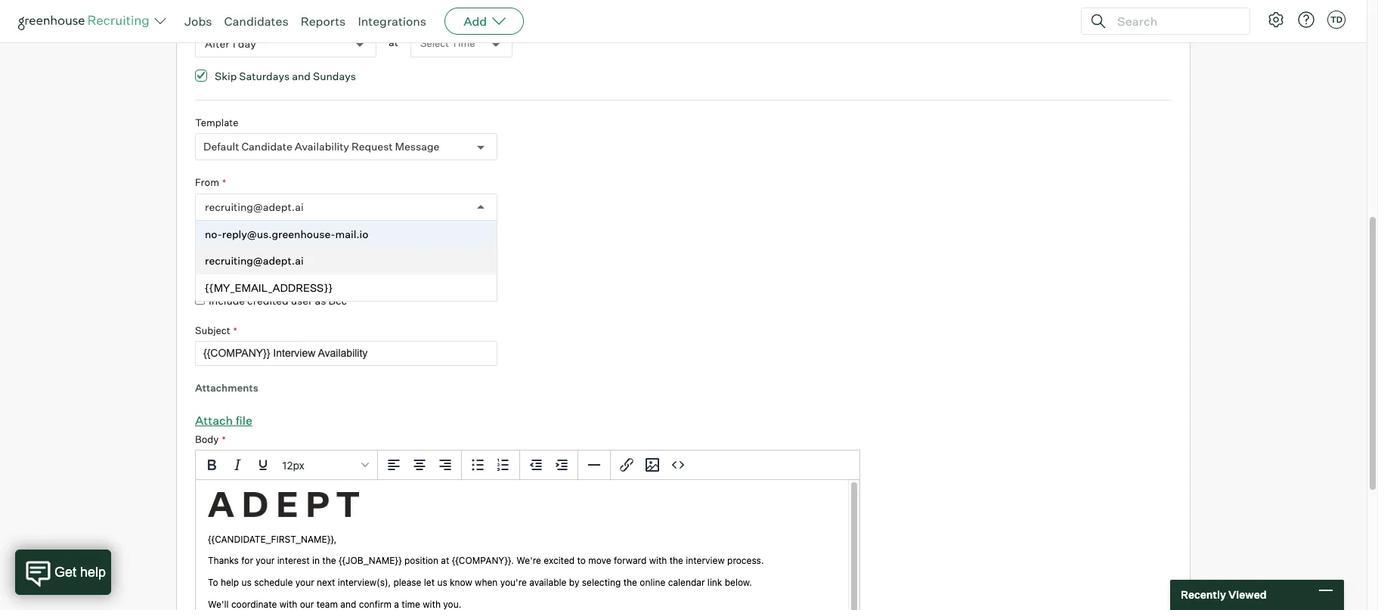Task type: describe. For each thing, give the bounding box(es) containing it.
1 recruiting@adept.ai from the top
[[205, 201, 304, 213]]

when
[[195, 14, 222, 26]]

recently
[[1182, 589, 1227, 602]]

credited
[[247, 295, 289, 307]]

user
[[291, 295, 313, 307]]

to
[[224, 14, 233, 26]]

saturdays
[[239, 70, 290, 83]]

attach
[[195, 413, 233, 428]]

bcc
[[329, 295, 347, 307]]

subject
[[195, 324, 230, 337]]

greenhouse recruiting image
[[18, 12, 154, 30]]

select time
[[420, 38, 475, 50]]

2 toolbar from the left
[[462, 451, 520, 481]]

Include credited user as Bcc checkbox
[[195, 295, 205, 305]]

Skip Saturdays and Sundays checkbox
[[195, 70, 207, 82]]

add button
[[445, 8, 524, 35]]

select
[[420, 38, 449, 50]]

configure image
[[1268, 11, 1286, 29]]

include
[[209, 295, 245, 307]]

send
[[236, 14, 258, 26]]

day
[[238, 38, 256, 50]]

integrations
[[358, 14, 427, 29]]

integrations link
[[358, 14, 427, 29]]

candidate
[[242, 140, 293, 153]]

reply@us.greenhouse-
[[222, 228, 336, 240]]

attach file link
[[195, 413, 253, 428]]

default candidate availability request message option
[[203, 140, 440, 153]]

td button
[[1325, 8, 1349, 32]]

12px button
[[276, 453, 374, 478]]

at
[[389, 36, 399, 48]]

viewed
[[1229, 589, 1267, 602]]

no-reply@us.greenhouse-mail.io
[[205, 228, 369, 240]]

jobs
[[185, 14, 212, 29]]

td
[[1331, 14, 1343, 25]]

add
[[464, 14, 487, 29]]

3 toolbar from the left
[[520, 451, 579, 481]]

Search text field
[[1114, 10, 1237, 32]]

mail.io
[[336, 228, 369, 240]]

template
[[195, 116, 239, 129]]

2 recruiting@adept.ai from the top
[[205, 254, 304, 267]]



Task type: locate. For each thing, give the bounding box(es) containing it.
None text field
[[195, 341, 498, 366]]

recruiting@adept.ai up {{my_email_address}}
[[205, 254, 304, 267]]

reports link
[[301, 14, 346, 29]]

body
[[195, 433, 219, 445]]

1
[[232, 38, 236, 50]]

time is in the timezone of the user credited with this action image
[[445, 12, 460, 27]]

1 vertical spatial recruiting@adept.ai
[[205, 254, 304, 267]]

time
[[411, 14, 434, 26], [452, 38, 475, 50]]

12px
[[282, 459, 305, 472]]

as
[[315, 295, 326, 307]]

None text field
[[195, 254, 498, 279]]

message
[[395, 140, 440, 153]]

reports
[[301, 14, 346, 29]]

skip saturdays and sundays
[[215, 70, 356, 83]]

from
[[195, 177, 219, 189]]

1 toolbar from the left
[[378, 451, 462, 481]]

attach file
[[195, 413, 253, 428]]

{{my_email_address}}
[[205, 281, 333, 294]]

when to send
[[195, 14, 258, 26]]

toolbar
[[378, 451, 462, 481], [462, 451, 520, 481], [520, 451, 579, 481], [611, 451, 694, 481]]

after
[[205, 38, 230, 50]]

recently viewed
[[1182, 589, 1267, 602]]

skip
[[215, 70, 237, 83]]

request
[[352, 140, 393, 153]]

time up select
[[411, 14, 434, 26]]

time down add
[[452, 38, 475, 50]]

candidates
[[224, 14, 289, 29]]

td button
[[1328, 11, 1346, 29]]

attachments
[[195, 382, 258, 394]]

0 vertical spatial recruiting@adept.ai
[[205, 201, 304, 213]]

no-
[[205, 228, 222, 240]]

after 1 day
[[205, 38, 256, 50]]

include credited user as bcc
[[209, 295, 347, 307]]

recruiting@adept.ai up reply@us.greenhouse- at the top of page
[[205, 201, 304, 213]]

0 horizontal spatial time
[[411, 14, 434, 26]]

0 vertical spatial time
[[411, 14, 434, 26]]

time is in the timezone of the user credited with this action element
[[441, 11, 460, 31]]

file
[[236, 413, 253, 428]]

4 toolbar from the left
[[611, 451, 694, 481]]

candidates link
[[224, 14, 289, 29]]

1 horizontal spatial time
[[452, 38, 475, 50]]

12px toolbar
[[196, 451, 378, 481]]

and
[[292, 70, 311, 83]]

default
[[203, 140, 239, 153]]

12px group
[[196, 451, 860, 481]]

jobs link
[[185, 14, 212, 29]]

recruiting@adept.ai
[[205, 201, 304, 213], [205, 254, 304, 267]]

to
[[195, 237, 207, 249]]

sundays
[[313, 70, 356, 83]]

default candidate availability request message
[[203, 140, 440, 153]]

availability
[[295, 140, 349, 153]]

1 vertical spatial time
[[452, 38, 475, 50]]



Task type: vqa. For each thing, say whether or not it's contained in the screenshot.
Bcc
yes



